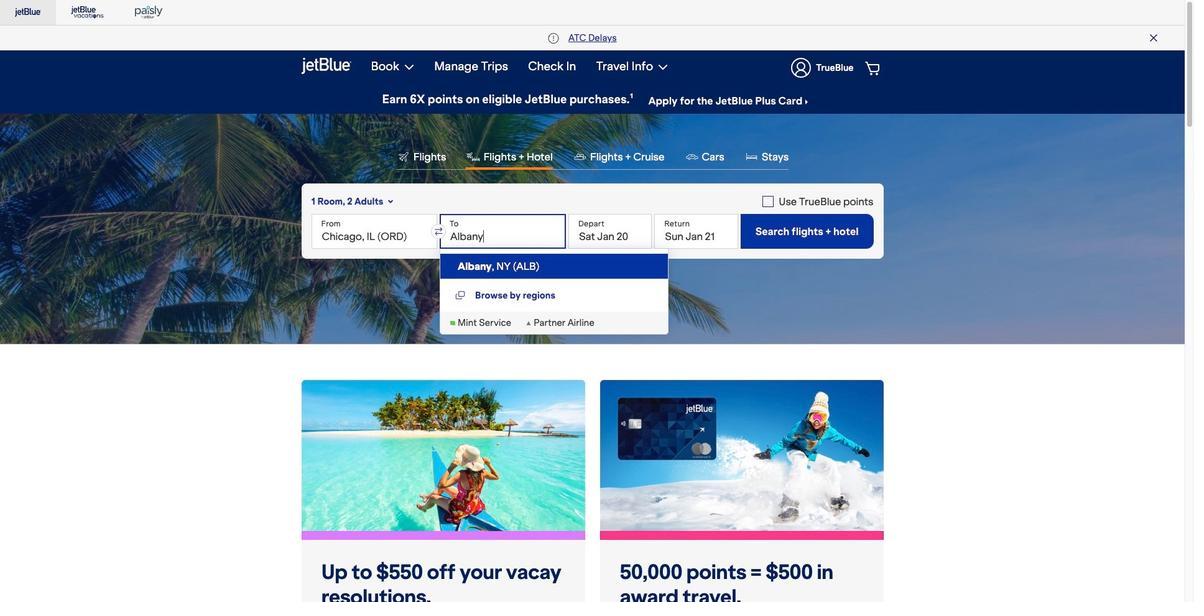 Task type: describe. For each thing, give the bounding box(es) containing it.
partner airline image
[[527, 321, 532, 325]]

mint image
[[451, 321, 456, 325]]

paisly by jetblue image
[[135, 5, 164, 20]]

partner airline image
[[527, 321, 532, 325]]

1 vertical spatial jetblue image
[[301, 56, 351, 76]]

jetblue vacations image
[[71, 5, 105, 20]]

mint image
[[451, 321, 456, 325]]



Task type: vqa. For each thing, say whether or not it's contained in the screenshot.
opens modal on same screen image related to Chicago image
no



Task type: locate. For each thing, give the bounding box(es) containing it.
jetblue image
[[15, 5, 41, 20], [301, 56, 351, 76]]

None checkbox
[[763, 194, 874, 209]]

banner
[[0, 0, 1185, 114]]

0 horizontal spatial jetblue image
[[15, 5, 41, 20]]

0 vertical spatial jetblue image
[[15, 5, 41, 20]]

Depart Press DOWN ARROW key to select available dates field
[[569, 214, 652, 249]]

1 horizontal spatial jetblue image
[[301, 56, 351, 76]]

navigation
[[361, 50, 884, 85]]

list box
[[441, 249, 668, 279]]

Return Press DOWN ARROW key to select available dates field
[[655, 214, 738, 249]]

None text field
[[311, 214, 437, 249], [440, 214, 566, 249], [311, 214, 437, 249], [440, 214, 566, 249]]

shopping cart (empty) image
[[866, 60, 882, 75]]

close image
[[1151, 34, 1158, 42]]



